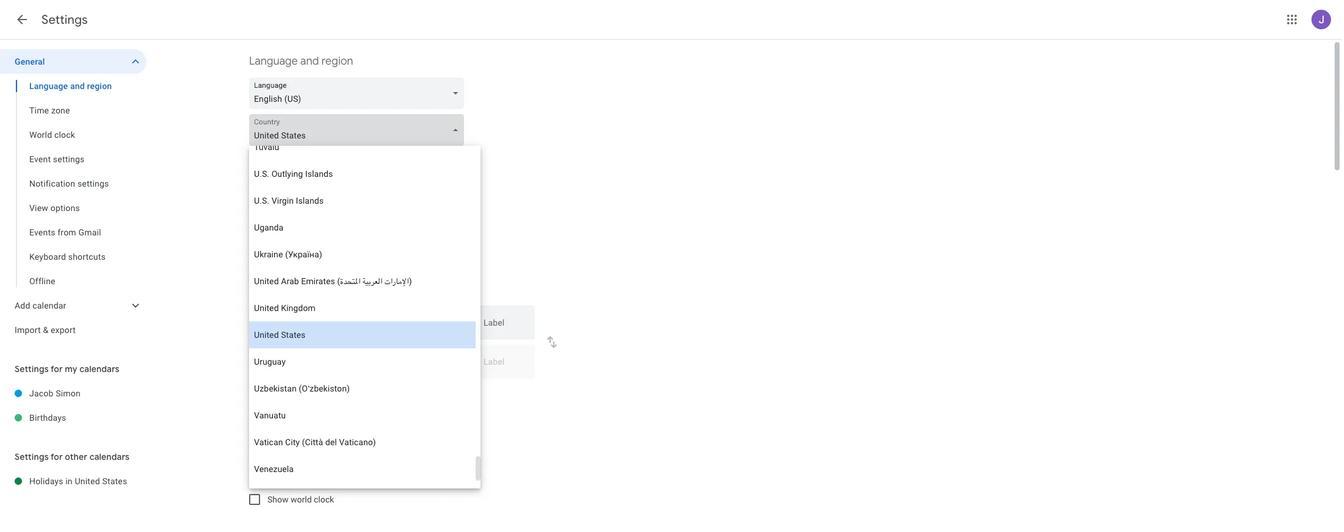Task type: locate. For each thing, give the bounding box(es) containing it.
language inside group
[[29, 81, 68, 91]]

2 for from the top
[[51, 452, 63, 463]]

jacob simon tree item
[[0, 382, 147, 406]]

0 vertical spatial world
[[29, 130, 52, 140]]

0 vertical spatial settings
[[42, 12, 88, 27]]

0 horizontal spatial to
[[284, 389, 292, 399]]

show
[[268, 495, 289, 505]]

1 vertical spatial calendars
[[90, 452, 130, 463]]

language
[[249, 54, 298, 68], [29, 81, 68, 91]]

settings for other calendars
[[15, 452, 130, 463]]

1 vertical spatial language
[[29, 81, 68, 91]]

uzbekistan (oʻzbekiston) option
[[249, 376, 476, 403]]

0 vertical spatial clock
[[54, 130, 75, 140]]

1 horizontal spatial time zone
[[249, 261, 300, 275]]

time
[[29, 106, 49, 115], [249, 261, 273, 275]]

0 horizontal spatial time zone
[[29, 106, 70, 115]]

settings
[[42, 12, 88, 27], [15, 364, 49, 375], [15, 452, 49, 463]]

clock up event settings
[[54, 130, 75, 140]]

jacob
[[29, 389, 53, 399]]

calendars up states
[[90, 452, 130, 463]]

more
[[269, 414, 286, 423]]

0 horizontal spatial time
[[29, 106, 49, 115]]

to right the ask
[[284, 389, 292, 399]]

0 horizontal spatial my
[[65, 364, 77, 375]]

calendars up "jacob simon" tree item on the bottom
[[80, 364, 120, 375]]

learn
[[249, 414, 268, 423]]

1 vertical spatial world
[[249, 470, 279, 484]]

uganda option
[[249, 214, 476, 241]]

clock right world
[[314, 495, 334, 505]]

zone down 'ukraine (україна)' option
[[358, 287, 376, 296]]

zone
[[51, 106, 70, 115], [276, 261, 300, 275], [358, 287, 376, 296], [386, 389, 404, 399]]

calendar
[[32, 301, 66, 311]]

1 horizontal spatial and
[[300, 54, 319, 68]]

ask to update my primary time zone to current location
[[268, 389, 476, 399]]

holidays in united states
[[29, 477, 127, 487]]

clock up show world clock
[[281, 470, 307, 484]]

general tree item
[[0, 49, 147, 74]]

for
[[51, 364, 63, 375], [51, 452, 63, 463]]

2 horizontal spatial clock
[[314, 495, 334, 505]]

settings for settings for other calendars
[[15, 452, 49, 463]]

world
[[291, 495, 312, 505]]

add calendar
[[15, 301, 66, 311]]

1 vertical spatial settings
[[78, 179, 109, 189]]

2 to from the left
[[406, 389, 414, 399]]

show world clock
[[268, 495, 334, 505]]

u.s. outlying islands option
[[249, 161, 476, 188]]

secondary
[[297, 287, 337, 296]]

go back image
[[15, 12, 29, 27]]

0 horizontal spatial and
[[70, 81, 85, 91]]

settings up notification settings
[[53, 155, 85, 164]]

group containing language and region
[[0, 74, 147, 294]]

1 vertical spatial and
[[70, 81, 85, 91]]

settings up options
[[78, 179, 109, 189]]

world clock up "show"
[[249, 470, 307, 484]]

settings up holidays
[[15, 452, 49, 463]]

1 vertical spatial settings
[[15, 364, 49, 375]]

add
[[15, 301, 30, 311]]

0 vertical spatial for
[[51, 364, 63, 375]]

0 horizontal spatial world clock
[[29, 130, 75, 140]]

1 horizontal spatial my
[[322, 389, 334, 399]]

clock
[[54, 130, 75, 140], [281, 470, 307, 484], [314, 495, 334, 505]]

and
[[300, 54, 319, 68], [70, 81, 85, 91]]

time zone up display
[[249, 261, 300, 275]]

time zone up event settings
[[29, 106, 70, 115]]

1 for from the top
[[51, 364, 63, 375]]

view options
[[29, 203, 80, 213]]

world
[[29, 130, 52, 140], [249, 470, 279, 484]]

0 horizontal spatial clock
[[54, 130, 75, 140]]

for up jacob simon on the left of the page
[[51, 364, 63, 375]]

settings for event settings
[[53, 155, 85, 164]]

1 vertical spatial for
[[51, 452, 63, 463]]

0 vertical spatial calendars
[[80, 364, 120, 375]]

display
[[268, 287, 295, 296]]

my
[[65, 364, 77, 375], [322, 389, 334, 399]]

event settings
[[29, 155, 85, 164]]

0 vertical spatial time zone
[[29, 106, 70, 115]]

0 horizontal spatial region
[[87, 81, 112, 91]]

0 vertical spatial time
[[29, 106, 49, 115]]

tree
[[0, 49, 147, 343]]

tuvalu option
[[249, 134, 476, 161]]

tree containing general
[[0, 49, 147, 343]]

language and region
[[249, 54, 353, 68], [29, 81, 112, 91]]

0 vertical spatial and
[[300, 54, 319, 68]]

1 horizontal spatial time
[[249, 261, 273, 275]]

jacob simon
[[29, 389, 81, 399]]

time right primary
[[367, 389, 384, 399]]

calendars
[[80, 364, 120, 375], [90, 452, 130, 463]]

0 vertical spatial settings
[[53, 155, 85, 164]]

Label for secondary time zone. text field
[[484, 358, 525, 375]]

0 horizontal spatial language and region
[[29, 81, 112, 91]]

world clock
[[29, 130, 75, 140], [249, 470, 307, 484]]

world up "show"
[[249, 470, 279, 484]]

for left other
[[51, 452, 63, 463]]

region inside group
[[87, 81, 112, 91]]

time right 'secondary' at left
[[339, 287, 356, 296]]

1 horizontal spatial language
[[249, 54, 298, 68]]

settings
[[53, 155, 85, 164], [78, 179, 109, 189]]

settings right 'go back' image
[[42, 12, 88, 27]]

0 vertical spatial my
[[65, 364, 77, 375]]

group
[[0, 74, 147, 294]]

time up event
[[29, 106, 49, 115]]

0 vertical spatial time
[[339, 287, 356, 296]]

1 horizontal spatial region
[[322, 54, 353, 68]]

to left current
[[406, 389, 414, 399]]

time
[[339, 287, 356, 296], [367, 389, 384, 399]]

display secondary time zone
[[268, 287, 376, 296]]

time zone
[[29, 106, 70, 115], [249, 261, 300, 275]]

1 vertical spatial world clock
[[249, 470, 307, 484]]

world clock up event settings
[[29, 130, 75, 140]]

my right the update
[[322, 389, 334, 399]]

1 horizontal spatial world clock
[[249, 470, 307, 484]]

world up event
[[29, 130, 52, 140]]

zone up event settings
[[51, 106, 70, 115]]

time up display
[[249, 261, 273, 275]]

0 vertical spatial region
[[322, 54, 353, 68]]

0 vertical spatial language and region
[[249, 54, 353, 68]]

0 horizontal spatial world
[[29, 130, 52, 140]]

1 horizontal spatial to
[[406, 389, 414, 399]]

united
[[75, 477, 100, 487]]

settings up jacob
[[15, 364, 49, 375]]

my up "jacob simon" tree item on the bottom
[[65, 364, 77, 375]]

notification
[[29, 179, 75, 189]]

region
[[322, 54, 353, 68], [87, 81, 112, 91]]

in
[[66, 477, 73, 487]]

united states option
[[249, 322, 476, 349]]

u.s. virgin islands option
[[249, 188, 476, 214]]

2 vertical spatial settings
[[15, 452, 49, 463]]

1 vertical spatial language and region
[[29, 81, 112, 91]]

offline
[[29, 277, 55, 287]]

None field
[[249, 78, 469, 109], [249, 114, 469, 146], [249, 78, 469, 109], [249, 114, 469, 146]]

0 horizontal spatial language
[[29, 81, 68, 91]]

1 horizontal spatial clock
[[281, 470, 307, 484]]

1 horizontal spatial language and region
[[249, 54, 353, 68]]

event
[[29, 155, 51, 164]]

to
[[284, 389, 292, 399], [406, 389, 414, 399]]

2 vertical spatial clock
[[314, 495, 334, 505]]

united kingdom option
[[249, 295, 476, 322]]

1 horizontal spatial time
[[367, 389, 384, 399]]

vanuatu option
[[249, 403, 476, 429]]

uruguay option
[[249, 349, 476, 376]]

1 vertical spatial region
[[87, 81, 112, 91]]

calendars for settings for my calendars
[[80, 364, 120, 375]]



Task type: vqa. For each thing, say whether or not it's contained in the screenshot.
"region"
yes



Task type: describe. For each thing, give the bounding box(es) containing it.
1 vertical spatial time
[[367, 389, 384, 399]]

settings for settings
[[42, 12, 88, 27]]

1 vertical spatial clock
[[281, 470, 307, 484]]

settings for settings for my calendars
[[15, 364, 49, 375]]

1 vertical spatial time zone
[[249, 261, 300, 275]]

0 vertical spatial world clock
[[29, 130, 75, 140]]

from
[[58, 228, 76, 238]]

how
[[309, 414, 322, 423]]

time inside group
[[29, 106, 49, 115]]

current
[[416, 389, 443, 399]]

import
[[15, 326, 41, 335]]

learn more about how google calendar works across
[[249, 414, 425, 423]]

ask
[[268, 389, 282, 399]]

across
[[402, 414, 423, 423]]

0 vertical spatial language
[[249, 54, 298, 68]]

works
[[380, 414, 400, 423]]

ukraine (україна) option
[[249, 241, 476, 268]]

settings for my calendars tree
[[0, 382, 147, 431]]

states
[[102, 477, 127, 487]]

&
[[43, 326, 48, 335]]

general
[[15, 57, 45, 67]]

calendar
[[349, 414, 378, 423]]

import & export
[[15, 326, 76, 335]]

birthdays tree item
[[0, 406, 147, 431]]

1 vertical spatial my
[[322, 389, 334, 399]]

calendars for settings for other calendars
[[90, 452, 130, 463]]

notification settings
[[29, 179, 109, 189]]

holidays in united states tree item
[[0, 470, 147, 494]]

export
[[51, 326, 76, 335]]

settings for notification settings
[[78, 179, 109, 189]]

events from gmail
[[29, 228, 101, 238]]

update
[[294, 389, 320, 399]]

holidays
[[29, 477, 63, 487]]

keyboard
[[29, 252, 66, 262]]

time zone inside group
[[29, 106, 70, 115]]

1 vertical spatial time
[[249, 261, 273, 275]]

1 to from the left
[[284, 389, 292, 399]]

for for other
[[51, 452, 63, 463]]

0 horizontal spatial time
[[339, 287, 356, 296]]

Label for primary time zone. text field
[[484, 319, 525, 336]]

settings heading
[[42, 12, 88, 27]]

keyboard shortcuts
[[29, 252, 106, 262]]

options
[[51, 203, 80, 213]]

vatican city (città del vaticano) option
[[249, 429, 476, 456]]

about
[[288, 414, 307, 423]]

gmail
[[78, 228, 101, 238]]

holidays in united states link
[[29, 470, 147, 494]]

settings for my calendars
[[15, 364, 120, 375]]

venezuela option
[[249, 456, 476, 483]]

language and region inside group
[[29, 81, 112, 91]]

zone inside group
[[51, 106, 70, 115]]

1 horizontal spatial world
[[249, 470, 279, 484]]

location
[[445, 389, 476, 399]]

google
[[324, 414, 347, 423]]

for for my
[[51, 364, 63, 375]]

birthdays
[[29, 414, 66, 423]]

zone up display
[[276, 261, 300, 275]]

primary
[[336, 389, 365, 399]]

events
[[29, 228, 55, 238]]

united arab emirates (‫الإمارات العربية المتحدة‬‎) option
[[249, 268, 476, 295]]

vietnam (việt nam) option
[[249, 483, 476, 509]]

other
[[65, 452, 87, 463]]

simon
[[56, 389, 81, 399]]

birthdays link
[[29, 406, 147, 431]]

and inside group
[[70, 81, 85, 91]]

zone up works
[[386, 389, 404, 399]]

view
[[29, 203, 48, 213]]

shortcuts
[[68, 252, 106, 262]]



